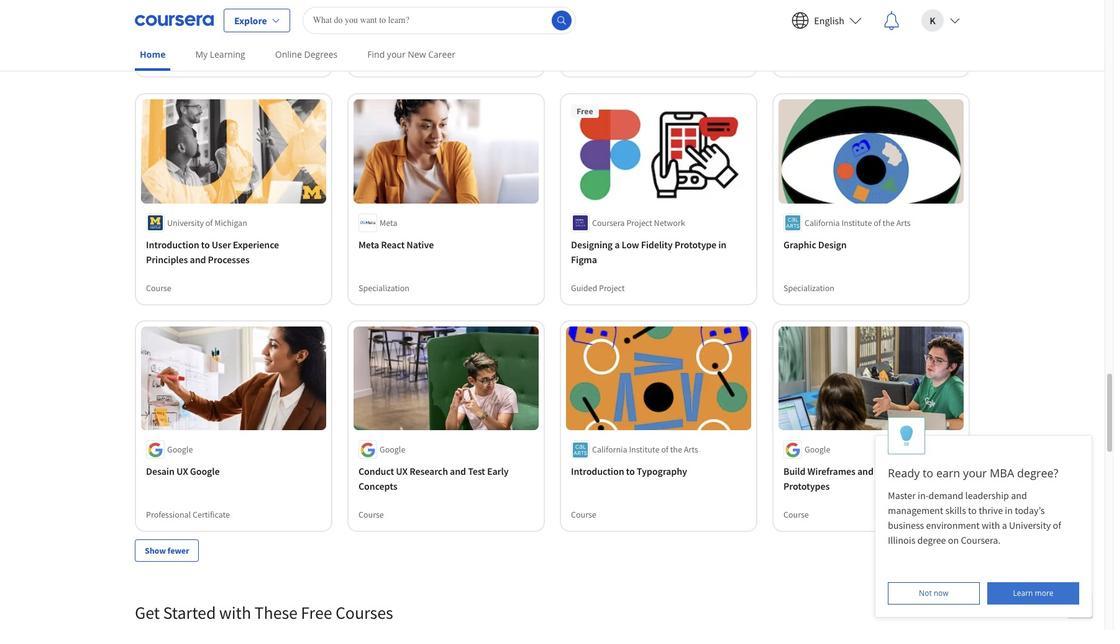 Task type: locate. For each thing, give the bounding box(es) containing it.
desain
[[146, 466, 175, 478]]

institute up introduction to typography link
[[629, 444, 660, 456]]

ibm
[[571, 11, 587, 24]]

career
[[428, 48, 456, 60]]

0 vertical spatial experience
[[380, 11, 426, 24]]

k
[[930, 14, 936, 26]]

1 horizontal spatial california institute of the arts
[[805, 217, 911, 228]]

front-
[[589, 11, 615, 24]]

degree
[[918, 534, 946, 547]]

0 vertical spatial introduction
[[146, 238, 199, 251]]

0 vertical spatial arts
[[897, 217, 911, 228]]

california up graphic design
[[805, 217, 840, 228]]

based on your recent views collection element
[[127, 0, 978, 582]]

specialization for /
[[146, 55, 197, 66]]

wireframes
[[808, 466, 856, 478]]

1 prototypes from the top
[[784, 26, 830, 39]]

1 vertical spatial institute
[[629, 444, 660, 456]]

of down degree?
[[1053, 520, 1061, 532]]

research
[[428, 11, 466, 24], [410, 466, 448, 478]]

google for build
[[805, 444, 831, 456]]

1 vertical spatial meta
[[359, 238, 379, 251]]

research left test
[[410, 466, 448, 478]]

your
[[387, 48, 406, 60], [963, 466, 987, 481]]

high-
[[813, 11, 836, 24]]

in-
[[918, 490, 929, 502]]

to for earn
[[923, 466, 934, 481]]

ux right desain
[[176, 466, 188, 478]]

course for build wireframes and low-fidelity prototypes
[[784, 510, 809, 521]]

arts up "graphic design" link
[[897, 217, 911, 228]]

0 vertical spatial your
[[387, 48, 406, 60]]

online degrees
[[275, 48, 338, 60]]

0 horizontal spatial user
[[212, 238, 231, 251]]

ux right /
[[162, 11, 174, 24]]

prototypes down create
[[784, 26, 830, 39]]

1 horizontal spatial with
[[982, 520, 1000, 532]]

1 horizontal spatial introduction
[[571, 466, 624, 478]]

university down today's
[[1009, 520, 1051, 532]]

1 horizontal spatial the
[[883, 217, 895, 228]]

show fewer
[[145, 546, 189, 557]]

designing a low fidelity prototype in figma link
[[571, 237, 746, 267]]

a inside designing a low fidelity prototype in figma
[[615, 238, 620, 251]]

end
[[615, 11, 631, 24]]

design inside user experience research and design link
[[486, 11, 515, 24]]

0 horizontal spatial project
[[599, 283, 625, 294]]

university up introduction to user experience principles and processes
[[167, 217, 204, 228]]

california institute of the arts up "graphic design" link
[[805, 217, 911, 228]]

specialization
[[146, 55, 197, 66], [359, 55, 410, 66], [359, 283, 410, 294], [784, 283, 835, 294]]

1 horizontal spatial project
[[627, 217, 652, 228]]

1 horizontal spatial california
[[805, 217, 840, 228]]

california institute of the arts for design
[[805, 217, 911, 228]]

2 prototypes from the top
[[784, 481, 830, 493]]

build wireframes and low-fidelity prototypes link
[[784, 464, 959, 494]]

specialization down graphic design
[[784, 283, 835, 294]]

0 horizontal spatial experience
[[233, 238, 279, 251]]

university inside based on your recent views collection element
[[167, 217, 204, 228]]

prototypes inside the create high-fidelity designs and prototypes in figma
[[784, 26, 830, 39]]

user up find
[[359, 11, 378, 24]]

of left michigan
[[206, 217, 213, 228]]

user
[[359, 11, 378, 24], [212, 238, 231, 251]]

course
[[146, 283, 171, 294], [359, 510, 384, 521], [571, 510, 596, 521], [784, 510, 809, 521]]

project
[[627, 217, 652, 228], [599, 283, 625, 294]]

experience
[[380, 11, 426, 24], [233, 238, 279, 251]]

1 vertical spatial arts
[[684, 444, 698, 456]]

research inside conduct ux research and test early concepts
[[410, 466, 448, 478]]

1 horizontal spatial a
[[1002, 520, 1007, 532]]

0 vertical spatial free
[[577, 106, 593, 117]]

1 horizontal spatial institute
[[842, 217, 872, 228]]

0 vertical spatial university
[[167, 217, 204, 228]]

your up the leadership
[[963, 466, 987, 481]]

designing a low fidelity prototype in figma
[[571, 238, 727, 266]]

0 horizontal spatial design
[[176, 11, 205, 24]]

0 vertical spatial california institute of the arts
[[805, 217, 911, 228]]

free inside based on your recent views collection element
[[577, 106, 593, 117]]

demand
[[929, 490, 964, 502]]

0 horizontal spatial meta
[[359, 238, 379, 251]]

1 vertical spatial a
[[1002, 520, 1007, 532]]

1 horizontal spatial free
[[577, 106, 593, 117]]

0 horizontal spatial arts
[[684, 444, 698, 456]]

fidelity inside designing a low fidelity prototype in figma
[[641, 238, 673, 251]]

a left low
[[615, 238, 620, 251]]

2 horizontal spatial fidelity
[[896, 466, 928, 478]]

0 vertical spatial meta
[[380, 217, 397, 228]]

1 vertical spatial free
[[301, 602, 332, 625]]

a down the thrive
[[1002, 520, 1007, 532]]

to inside master in-demand leadership and management skills to thrive in today's business environment with a university of illinois degree on coursera.
[[968, 505, 977, 517]]

2 horizontal spatial design
[[818, 238, 847, 251]]

university inside master in-demand leadership and management skills to thrive in today's business environment with a university of illinois degree on coursera.
[[1009, 520, 1051, 532]]

with down the thrive
[[982, 520, 1000, 532]]

principles
[[146, 253, 188, 266]]

None search field
[[302, 7, 576, 34]]

learn
[[1013, 589, 1033, 599]]

meta left react at the left top of the page
[[359, 238, 379, 251]]

introduction inside introduction to user experience principles and processes
[[146, 238, 199, 251]]

create high-fidelity designs and prototypes in figma link
[[784, 10, 959, 40]]

0 vertical spatial user
[[359, 11, 378, 24]]

the up "graphic design" link
[[883, 217, 895, 228]]

google up "desain ux google"
[[167, 444, 193, 456]]

create high-fidelity designs and prototypes in figma
[[784, 11, 920, 39]]

google up certificate
[[190, 466, 220, 478]]

0 horizontal spatial your
[[387, 48, 406, 60]]

0 horizontal spatial university
[[167, 217, 204, 228]]

0 horizontal spatial fidelity
[[641, 238, 673, 251]]

1 horizontal spatial university
[[1009, 520, 1051, 532]]

ibm front-end developer
[[571, 11, 676, 24]]

my learning
[[195, 48, 245, 60]]

to for typography
[[626, 466, 635, 478]]

graphic design link
[[784, 237, 959, 252]]

california up introduction to typography on the bottom
[[592, 444, 627, 456]]

1 horizontal spatial figma
[[842, 26, 868, 39]]

specialization left career
[[359, 55, 410, 66]]

arts for graphic design
[[897, 217, 911, 228]]

ux right conduct
[[396, 466, 408, 478]]

user experience research and design link
[[359, 10, 534, 25]]

to left the typography
[[626, 466, 635, 478]]

processes
[[208, 253, 249, 266]]

2 vertical spatial in
[[1005, 505, 1013, 517]]

your right find
[[387, 48, 406, 60]]

guided project
[[571, 283, 625, 294]]

fidelity inside the create high-fidelity designs and prototypes in figma
[[836, 11, 867, 24]]

the
[[883, 217, 895, 228], [670, 444, 682, 456]]

1 vertical spatial the
[[670, 444, 682, 456]]

learning
[[210, 48, 245, 60]]

with left these
[[219, 602, 251, 625]]

1 vertical spatial figma
[[571, 253, 597, 266]]

online
[[275, 48, 302, 60]]

0 vertical spatial project
[[627, 217, 652, 228]]

coursera.
[[961, 534, 1001, 547]]

ui
[[146, 11, 155, 24]]

1 horizontal spatial your
[[963, 466, 987, 481]]

specialization down coursera image
[[146, 55, 197, 66]]

0 horizontal spatial a
[[615, 238, 620, 251]]

low-
[[876, 466, 896, 478]]

1 vertical spatial university
[[1009, 520, 1051, 532]]

not
[[919, 589, 932, 599]]

design inside "graphic design" link
[[818, 238, 847, 251]]

2 vertical spatial fidelity
[[896, 466, 928, 478]]

1 vertical spatial fidelity
[[641, 238, 673, 251]]

1 vertical spatial user
[[212, 238, 231, 251]]

conduct ux research and test early concepts
[[359, 466, 509, 493]]

1 vertical spatial research
[[410, 466, 448, 478]]

0 vertical spatial california
[[805, 217, 840, 228]]

1 horizontal spatial experience
[[380, 11, 426, 24]]

the up the typography
[[670, 444, 682, 456]]

to inside introduction to user experience principles and processes
[[201, 238, 210, 251]]

lightbulb tip image
[[900, 425, 913, 447]]

0 horizontal spatial figma
[[571, 253, 597, 266]]

2 horizontal spatial in
[[1005, 505, 1013, 517]]

2 horizontal spatial ux
[[396, 466, 408, 478]]

a
[[615, 238, 620, 251], [1002, 520, 1007, 532]]

specialization down react at the left top of the page
[[359, 283, 410, 294]]

1 horizontal spatial in
[[832, 26, 840, 39]]

in right prototype
[[719, 238, 727, 251]]

to left earn
[[923, 466, 934, 481]]

guided
[[571, 283, 597, 294]]

1 horizontal spatial arts
[[897, 217, 911, 228]]

figma
[[842, 26, 868, 39], [571, 253, 597, 266]]

0 horizontal spatial introduction
[[146, 238, 199, 251]]

1 horizontal spatial fidelity
[[836, 11, 867, 24]]

meta up react at the left top of the page
[[380, 217, 397, 228]]

1 vertical spatial with
[[219, 602, 251, 625]]

1 vertical spatial california
[[592, 444, 627, 456]]

typography
[[637, 466, 687, 478]]

0 horizontal spatial institute
[[629, 444, 660, 456]]

california institute of the arts
[[805, 217, 911, 228], [592, 444, 698, 456]]

1 horizontal spatial meta
[[380, 217, 397, 228]]

master
[[888, 490, 916, 502]]

0 vertical spatial figma
[[842, 26, 868, 39]]

0 horizontal spatial the
[[670, 444, 682, 456]]

1 vertical spatial introduction
[[571, 466, 624, 478]]

not now
[[919, 589, 949, 599]]

designing
[[571, 238, 613, 251]]

0 horizontal spatial california institute of the arts
[[592, 444, 698, 456]]

to right skills
[[968, 505, 977, 517]]

1 vertical spatial your
[[963, 466, 987, 481]]

1 vertical spatial experience
[[233, 238, 279, 251]]

coursera
[[592, 217, 625, 228]]

test
[[468, 466, 485, 478]]

arts up the typography
[[684, 444, 698, 456]]

and inside conduct ux research and test early concepts
[[450, 466, 466, 478]]

find your new career
[[367, 48, 456, 60]]

coursera image
[[135, 10, 214, 30]]

institute up "graphic design" link
[[842, 217, 872, 228]]

0 horizontal spatial free
[[301, 602, 332, 625]]

university
[[167, 217, 204, 228], [1009, 520, 1051, 532]]

0 vertical spatial in
[[832, 26, 840, 39]]

skills
[[946, 505, 966, 517]]

in
[[832, 26, 840, 39], [719, 238, 727, 251], [1005, 505, 1013, 517]]

google
[[167, 444, 193, 456], [380, 444, 405, 456], [805, 444, 831, 456], [190, 466, 220, 478]]

institute for to
[[629, 444, 660, 456]]

desain ux google
[[146, 466, 220, 478]]

master in-demand leadership and management skills to thrive in today's business environment with a university of illinois degree on coursera.
[[888, 490, 1063, 547]]

1 horizontal spatial user
[[359, 11, 378, 24]]

0 horizontal spatial with
[[219, 602, 251, 625]]

1 vertical spatial california institute of the arts
[[592, 444, 698, 456]]

0 vertical spatial research
[[428, 11, 466, 24]]

react
[[381, 238, 405, 251]]

to down university of michigan
[[201, 238, 210, 251]]

experience up find your new career
[[380, 11, 426, 24]]

of up the typography
[[661, 444, 669, 456]]

with
[[982, 520, 1000, 532], [219, 602, 251, 625]]

design
[[176, 11, 205, 24], [486, 11, 515, 24], [818, 238, 847, 251]]

prototypes down build
[[784, 481, 830, 493]]

1 vertical spatial project
[[599, 283, 625, 294]]

and inside build wireframes and low-fidelity prototypes
[[858, 466, 874, 478]]

prototypes inside build wireframes and low-fidelity prototypes
[[784, 481, 830, 493]]

arts for introduction to typography
[[684, 444, 698, 456]]

0 horizontal spatial in
[[719, 238, 727, 251]]

ux inside conduct ux research and test early concepts
[[396, 466, 408, 478]]

research up career
[[428, 11, 466, 24]]

0 vertical spatial institute
[[842, 217, 872, 228]]

0 vertical spatial a
[[615, 238, 620, 251]]

arts
[[897, 217, 911, 228], [684, 444, 698, 456]]

google up conduct
[[380, 444, 405, 456]]

0 vertical spatial with
[[982, 520, 1000, 532]]

experience up the processes
[[233, 238, 279, 251]]

experience inside introduction to user experience principles and processes
[[233, 238, 279, 251]]

1 vertical spatial in
[[719, 238, 727, 251]]

0 vertical spatial prototypes
[[784, 26, 830, 39]]

0 horizontal spatial california
[[592, 444, 627, 456]]

get
[[135, 602, 160, 625]]

google up wireframes
[[805, 444, 831, 456]]

in down high-
[[832, 26, 840, 39]]

fewer
[[168, 546, 189, 557]]

project right guided
[[599, 283, 625, 294]]

0 vertical spatial fidelity
[[836, 11, 867, 24]]

project up low
[[627, 217, 652, 228]]

low
[[622, 238, 639, 251]]

in right the thrive
[[1005, 505, 1013, 517]]

specialization for experience
[[359, 55, 410, 66]]

1 horizontal spatial ux
[[176, 466, 188, 478]]

to
[[201, 238, 210, 251], [626, 466, 635, 478], [923, 466, 934, 481], [968, 505, 977, 517]]

1 vertical spatial prototypes
[[784, 481, 830, 493]]

user up the processes
[[212, 238, 231, 251]]

1 horizontal spatial design
[[486, 11, 515, 24]]

mba
[[990, 466, 1014, 481]]

california institute of the arts up introduction to typography link
[[592, 444, 698, 456]]

0 vertical spatial the
[[883, 217, 895, 228]]

alice element
[[875, 418, 1093, 618]]



Task type: describe. For each thing, give the bounding box(es) containing it.
show fewer button
[[135, 540, 199, 563]]

desain ux google link
[[146, 464, 321, 479]]

fidelity inside build wireframes and low-fidelity prototypes
[[896, 466, 928, 478]]

figma inside designing a low fidelity prototype in figma
[[571, 253, 597, 266]]

english button
[[782, 0, 872, 40]]

california for introduction
[[592, 444, 627, 456]]

specialization for react
[[359, 283, 410, 294]]

and inside the create high-fidelity designs and prototypes in figma
[[904, 11, 920, 24]]

ready
[[888, 466, 920, 481]]

0 horizontal spatial ux
[[162, 11, 174, 24]]

degree?
[[1017, 466, 1059, 481]]

and inside introduction to user experience principles and processes
[[190, 253, 206, 266]]

in inside master in-demand leadership and management skills to thrive in today's business environment with a university of illinois degree on coursera.
[[1005, 505, 1013, 517]]

ux for conduct
[[396, 466, 408, 478]]

introduction to typography link
[[571, 464, 746, 479]]

of up "graphic design" link
[[874, 217, 881, 228]]

degrees
[[304, 48, 338, 60]]

build wireframes and low-fidelity prototypes
[[784, 466, 928, 493]]

graphic
[[784, 238, 816, 251]]

network
[[654, 217, 685, 228]]

research for experience
[[428, 11, 466, 24]]

build
[[784, 466, 806, 478]]

get started with these free courses
[[135, 602, 393, 625]]

and inside master in-demand leadership and management skills to thrive in today's business environment with a university of illinois degree on coursera.
[[1011, 490, 1027, 502]]

meta react native
[[359, 238, 434, 251]]

business
[[888, 520, 924, 532]]

professional
[[146, 510, 191, 521]]

environment
[[926, 520, 980, 532]]

california institute of the arts for to
[[592, 444, 698, 456]]

leadership
[[965, 490, 1009, 502]]

these
[[255, 602, 298, 625]]

earn
[[936, 466, 960, 481]]

find your new career link
[[362, 40, 460, 68]]

on
[[948, 534, 959, 547]]

research for ux
[[410, 466, 448, 478]]

introduction for introduction to user experience principles and processes
[[146, 238, 199, 251]]

my
[[195, 48, 208, 60]]

to for user
[[201, 238, 210, 251]]

the for graphic design
[[883, 217, 895, 228]]

today's
[[1015, 505, 1045, 517]]

courses
[[336, 602, 393, 625]]

prototype
[[675, 238, 717, 251]]

show
[[145, 546, 166, 557]]

course for conduct ux research and test early concepts
[[359, 510, 384, 521]]

graphic design
[[784, 238, 847, 251]]

create
[[784, 11, 811, 24]]

not now button
[[888, 583, 980, 605]]

new
[[408, 48, 426, 60]]

your inside alice element
[[963, 466, 987, 481]]

certificate
[[193, 510, 230, 521]]

ui / ux design
[[146, 11, 205, 24]]

illinois
[[888, 534, 916, 547]]

What do you want to learn? text field
[[302, 7, 576, 34]]

prototypes for build
[[784, 481, 830, 493]]

more
[[1035, 589, 1054, 599]]

online degrees link
[[270, 40, 343, 68]]

meta for meta react native
[[359, 238, 379, 251]]

find
[[367, 48, 385, 60]]

introduction to typography
[[571, 466, 687, 478]]

california for graphic
[[805, 217, 840, 228]]

english
[[814, 14, 845, 26]]

google for conduct
[[380, 444, 405, 456]]

in inside designing a low fidelity prototype in figma
[[719, 238, 727, 251]]

thrive
[[979, 505, 1003, 517]]

ready to earn your mba degree?
[[888, 466, 1059, 481]]

in inside the create high-fidelity designs and prototypes in figma
[[832, 26, 840, 39]]

management
[[888, 505, 944, 517]]

ui / ux design link
[[146, 10, 321, 25]]

of inside master in-demand leadership and management skills to thrive in today's business environment with a university of illinois degree on coursera.
[[1053, 520, 1061, 532]]

conduct
[[359, 466, 394, 478]]

introduction to user experience principles and processes
[[146, 238, 279, 266]]

the for introduction to typography
[[670, 444, 682, 456]]

ibm front-end developer link
[[571, 10, 746, 25]]

design inside ui / ux design link
[[176, 11, 205, 24]]

with inside master in-demand leadership and management skills to thrive in today's business environment with a university of illinois degree on coursera.
[[982, 520, 1000, 532]]

learn more link
[[988, 583, 1079, 605]]

explore
[[234, 14, 267, 26]]

michigan
[[215, 217, 247, 228]]

developer
[[633, 11, 676, 24]]

figma inside the create high-fidelity designs and prototypes in figma
[[842, 26, 868, 39]]

native
[[407, 238, 434, 251]]

learn more
[[1013, 589, 1054, 599]]

introduction to user experience principles and processes link
[[146, 237, 321, 267]]

early
[[487, 466, 509, 478]]

institute for design
[[842, 217, 872, 228]]

/
[[157, 11, 161, 24]]

course for introduction to typography
[[571, 510, 596, 521]]

user experience research and design
[[359, 11, 515, 24]]

specialization for design
[[784, 283, 835, 294]]

a inside master in-demand leadership and management skills to thrive in today's business environment with a university of illinois degree on coursera.
[[1002, 520, 1007, 532]]

coursera project network
[[592, 217, 685, 228]]

user inside introduction to user experience principles and processes
[[212, 238, 231, 251]]

explore button
[[224, 8, 290, 32]]

course for introduction to user experience principles and processes
[[146, 283, 171, 294]]

introduction for introduction to typography
[[571, 466, 624, 478]]

k button
[[912, 0, 970, 40]]

university of michigan
[[167, 217, 247, 228]]

google for desain
[[167, 444, 193, 456]]

ux for desain
[[176, 466, 188, 478]]

concepts
[[359, 481, 397, 493]]

help center image
[[1073, 598, 1088, 613]]

meta for meta
[[380, 217, 397, 228]]

project for coursera
[[627, 217, 652, 228]]

project for guided
[[599, 283, 625, 294]]

prototypes for create
[[784, 26, 830, 39]]

professional certificate
[[146, 510, 230, 521]]

my learning link
[[190, 40, 250, 68]]

started
[[163, 602, 216, 625]]

designs
[[869, 11, 902, 24]]

now
[[934, 589, 949, 599]]



Task type: vqa. For each thing, say whether or not it's contained in the screenshot.


